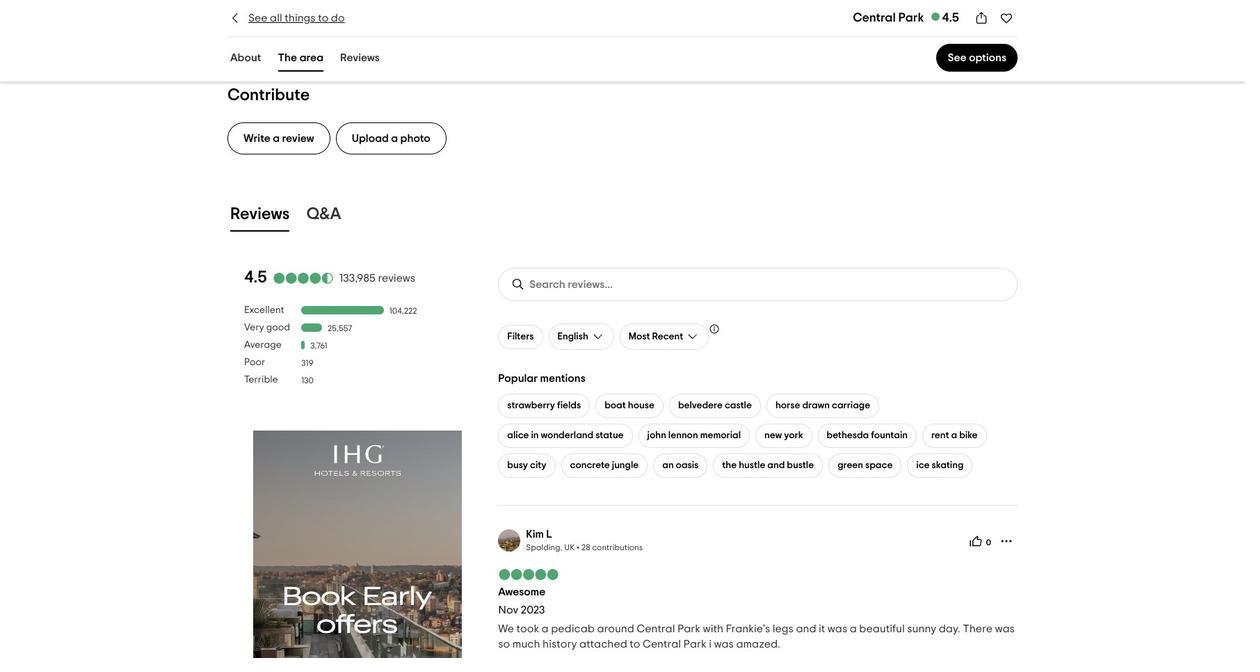 Task type: describe. For each thing, give the bounding box(es) containing it.
fields
[[557, 401, 581, 410]]

space
[[865, 461, 893, 470]]

an oasis button
[[653, 454, 708, 478]]

hustle
[[739, 461, 766, 470]]

day.
[[939, 623, 961, 634]]

upload a photo link
[[336, 122, 446, 154]]

poor
[[244, 358, 265, 367]]

area
[[300, 52, 324, 63]]

0 vertical spatial advertisement region
[[369, 0, 876, 52]]

see options
[[948, 52, 1007, 63]]

the hustle and bustle
[[722, 461, 814, 470]]

search image
[[512, 278, 525, 292]]

took
[[517, 623, 539, 634]]

amazed.
[[736, 639, 781, 650]]

25,557
[[328, 324, 352, 332]]

horse
[[776, 401, 800, 410]]

filters
[[507, 332, 534, 341]]

popular
[[498, 373, 538, 384]]

a for photo
[[391, 133, 398, 144]]

strawberry fields button
[[498, 394, 590, 418]]

ice skating button
[[907, 454, 973, 478]]

green space
[[838, 461, 893, 470]]

and inside we took a pedicab around central park with frankie's legs and it was a beautiful sunny day.  there was so much history attached to central park i was amazed.
[[796, 623, 816, 634]]

sunny
[[907, 623, 937, 634]]

new york button
[[756, 424, 812, 448]]

lennon
[[668, 431, 698, 440]]

tab list containing about
[[211, 46, 399, 74]]

around
[[597, 623, 634, 634]]

green
[[838, 461, 863, 470]]

a for bike
[[951, 431, 957, 440]]

see all things to do link
[[227, 10, 345, 26]]

write a review
[[243, 133, 314, 144]]

busy city
[[507, 461, 547, 470]]

see all things to do
[[248, 13, 345, 24]]

bethesda fountain button
[[818, 424, 917, 448]]

concrete jungle button
[[561, 454, 648, 478]]

it
[[819, 623, 825, 634]]

english
[[558, 332, 588, 341]]

photo
[[400, 133, 430, 144]]

awesome link
[[498, 586, 546, 598]]

recent
[[652, 332, 683, 341]]

2023
[[521, 605, 545, 616]]

a right took
[[542, 623, 549, 634]]

fountain
[[871, 431, 908, 440]]

rent a bike
[[932, 431, 978, 440]]

0 vertical spatial park
[[899, 12, 924, 24]]

pedicab
[[551, 623, 595, 634]]

the
[[722, 461, 737, 470]]

0 button
[[966, 530, 996, 552]]

104,222
[[389, 306, 417, 315]]

to inside 'link'
[[318, 13, 329, 24]]

tab list containing reviews
[[211, 199, 1035, 234]]

frankie's
[[726, 623, 770, 634]]

options
[[969, 52, 1007, 63]]

rent
[[932, 431, 949, 440]]

alice
[[507, 431, 529, 440]]

the area
[[278, 52, 324, 63]]

0 vertical spatial central
[[853, 12, 896, 24]]

john lennon memorial
[[647, 431, 741, 440]]

most recent
[[629, 332, 683, 341]]

filters button
[[498, 325, 543, 349]]

133,985 reviews
[[339, 272, 415, 284]]

1 vertical spatial advertisement region
[[253, 431, 462, 658]]

0 horizontal spatial was
[[714, 639, 734, 650]]

beautiful
[[859, 623, 905, 634]]

1 horizontal spatial reviews button
[[337, 49, 383, 72]]

319
[[301, 359, 314, 367]]

john
[[647, 431, 666, 440]]

horse drawn carriage button
[[767, 394, 879, 418]]

1 vertical spatial park
[[678, 623, 701, 634]]

an
[[662, 461, 674, 470]]

average
[[244, 340, 282, 350]]

2 horizontal spatial was
[[995, 623, 1015, 634]]

filter reviews element
[[244, 305, 471, 392]]

save to a trip image
[[1000, 11, 1014, 25]]

we took a pedicab around central park with frankie's legs and it was a beautiful sunny day.  there was so much history attached to central park i was amazed.
[[498, 623, 1015, 650]]

we
[[498, 623, 514, 634]]

mentions
[[540, 373, 586, 384]]

1 vertical spatial central
[[637, 623, 675, 634]]

review
[[282, 133, 314, 144]]

there
[[963, 623, 993, 634]]

5.0 of 5 bubbles image
[[498, 569, 560, 580]]

1 horizontal spatial was
[[828, 623, 847, 634]]

with
[[703, 623, 724, 634]]

contribute
[[227, 87, 310, 104]]

upload a photo
[[352, 133, 430, 144]]

boat house button
[[596, 394, 664, 418]]

concrete jungle
[[570, 461, 639, 470]]

write a review link
[[227, 122, 330, 154]]

4.5 of 5 bubbles image
[[273, 272, 334, 284]]

q&a button
[[304, 202, 344, 232]]



Task type: locate. For each thing, give the bounding box(es) containing it.
awesome nov 2023
[[498, 586, 546, 616]]

0 horizontal spatial to
[[318, 13, 329, 24]]

reviews
[[340, 52, 380, 63], [230, 206, 290, 223]]

boat house
[[605, 401, 655, 410]]

a right write
[[273, 133, 280, 144]]

drawn
[[802, 401, 830, 410]]

legs
[[773, 623, 794, 634]]

0 horizontal spatial see
[[248, 13, 268, 24]]

see for see all things to do
[[248, 13, 268, 24]]

an oasis
[[662, 461, 699, 470]]

share image
[[975, 11, 989, 25]]

upload
[[352, 133, 389, 144]]

was right it
[[828, 623, 847, 634]]

reviews button
[[337, 49, 383, 72], [227, 202, 292, 232]]

belvedere castle
[[678, 401, 752, 410]]

0 vertical spatial tab list
[[211, 46, 399, 74]]

a for review
[[273, 133, 280, 144]]

advertisement region
[[369, 0, 876, 52], [253, 431, 462, 658]]

1 tab list from the top
[[211, 46, 399, 74]]

1 horizontal spatial reviews
[[340, 52, 380, 63]]

things
[[285, 13, 316, 24]]

0 horizontal spatial 4.5
[[244, 269, 267, 286]]

city
[[530, 461, 547, 470]]

alice in wonderland statue
[[507, 431, 624, 440]]

1 vertical spatial to
[[630, 639, 640, 650]]

4.5 left share icon in the top of the page
[[942, 12, 959, 24]]

2 vertical spatial central
[[643, 639, 681, 650]]

4.5 up excellent
[[244, 269, 267, 286]]

was right there
[[995, 623, 1015, 634]]

kim
[[526, 529, 544, 540]]

concrete
[[570, 461, 610, 470]]

a right rent
[[951, 431, 957, 440]]

attached
[[580, 639, 627, 650]]

excellent
[[244, 305, 284, 315]]

2 vertical spatial park
[[684, 639, 707, 650]]

skating
[[932, 461, 964, 470]]

1 horizontal spatial to
[[630, 639, 640, 650]]

1 vertical spatial reviews button
[[227, 202, 292, 232]]

see options button
[[937, 44, 1018, 72]]

1 vertical spatial and
[[796, 623, 816, 634]]

alice in wonderland statue button
[[498, 424, 633, 448]]

1 vertical spatial 4.5
[[244, 269, 267, 286]]

wonderland
[[541, 431, 594, 440]]

bike
[[959, 431, 978, 440]]

0
[[986, 538, 991, 546]]

to down around
[[630, 639, 640, 650]]

reviews left q&a
[[230, 206, 290, 223]]

so
[[498, 639, 510, 650]]

the
[[278, 52, 297, 63]]

1 vertical spatial tab list
[[211, 199, 1035, 234]]

the hustle and bustle button
[[713, 454, 823, 478]]

0 vertical spatial reviews
[[340, 52, 380, 63]]

park
[[899, 12, 924, 24], [678, 623, 701, 634], [684, 639, 707, 650]]

oasis
[[676, 461, 699, 470]]

to left do
[[318, 13, 329, 24]]

belvedere
[[678, 401, 723, 410]]

reviews button left q&a button
[[227, 202, 292, 232]]

0 vertical spatial and
[[768, 461, 785, 470]]

boat
[[605, 401, 626, 410]]

bethesda fountain
[[827, 431, 908, 440]]

english button
[[549, 324, 614, 350]]

uk
[[564, 543, 575, 552]]

a left photo
[[391, 133, 398, 144]]

2 tab list from the top
[[211, 199, 1035, 234]]

i
[[709, 639, 712, 650]]

very good
[[244, 323, 290, 333]]

to inside we took a pedicab around central park with frankie's legs and it was a beautiful sunny day.  there was so much history attached to central park i was amazed.
[[630, 639, 640, 650]]

new
[[765, 431, 782, 440]]

Search search field
[[530, 278, 981, 291]]

popular mentions
[[498, 373, 586, 384]]

was right i
[[714, 639, 734, 650]]

kim l image
[[498, 529, 521, 551]]

belvedere castle button
[[669, 394, 761, 418]]

and left it
[[796, 623, 816, 634]]

contributions
[[592, 543, 643, 552]]

a inside "link"
[[273, 133, 280, 144]]

see
[[248, 13, 268, 24], [948, 52, 967, 63]]

carriage
[[832, 401, 870, 410]]

a inside button
[[951, 431, 957, 440]]

130
[[301, 376, 314, 384]]

most
[[629, 332, 650, 341]]

about button
[[227, 49, 264, 72]]

strawberry fields
[[507, 401, 581, 410]]

open options menu image
[[1000, 534, 1014, 548]]

central park
[[853, 12, 924, 24]]

spalding,
[[526, 543, 563, 552]]

bustle
[[787, 461, 814, 470]]

kim l spalding, uk 28 contributions
[[526, 529, 643, 552]]

3,761
[[310, 341, 327, 350]]

reviews button down do
[[337, 49, 383, 72]]

history
[[543, 639, 577, 650]]

was
[[828, 623, 847, 634], [995, 623, 1015, 634], [714, 639, 734, 650]]

0 horizontal spatial reviews button
[[227, 202, 292, 232]]

awesome
[[498, 586, 546, 598]]

and inside button
[[768, 461, 785, 470]]

1 vertical spatial see
[[948, 52, 967, 63]]

and
[[768, 461, 785, 470], [796, 623, 816, 634]]

ice skating
[[916, 461, 964, 470]]

green space button
[[829, 454, 902, 478]]

see left "all"
[[248, 13, 268, 24]]

1 vertical spatial reviews
[[230, 206, 290, 223]]

memorial
[[700, 431, 741, 440]]

statue
[[596, 431, 624, 440]]

new york
[[765, 431, 803, 440]]

the area button
[[275, 49, 326, 72]]

1 horizontal spatial see
[[948, 52, 967, 63]]

0 vertical spatial see
[[248, 13, 268, 24]]

horse drawn carriage
[[776, 401, 870, 410]]

do
[[331, 13, 345, 24]]

see left options
[[948, 52, 967, 63]]

see for see options
[[948, 52, 967, 63]]

0 horizontal spatial and
[[768, 461, 785, 470]]

133,985
[[339, 272, 376, 284]]

ice
[[916, 461, 930, 470]]

1 horizontal spatial 4.5
[[942, 12, 959, 24]]

busy
[[507, 461, 528, 470]]

castle
[[725, 401, 752, 410]]

0 vertical spatial to
[[318, 13, 329, 24]]

0 horizontal spatial reviews
[[230, 206, 290, 223]]

a left beautiful
[[850, 623, 857, 634]]

reviews down do
[[340, 52, 380, 63]]

strawberry
[[507, 401, 555, 410]]

and right 'hustle'
[[768, 461, 785, 470]]

1 horizontal spatial and
[[796, 623, 816, 634]]

see inside 'link'
[[248, 13, 268, 24]]

tab list
[[211, 46, 399, 74], [211, 199, 1035, 234]]

see inside button
[[948, 52, 967, 63]]

about
[[230, 52, 261, 63]]

0 vertical spatial 4.5
[[942, 12, 959, 24]]

much
[[513, 639, 540, 650]]

0 vertical spatial reviews button
[[337, 49, 383, 72]]

all
[[270, 13, 282, 24]]



Task type: vqa. For each thing, say whether or not it's contained in the screenshot.
beautiful
yes



